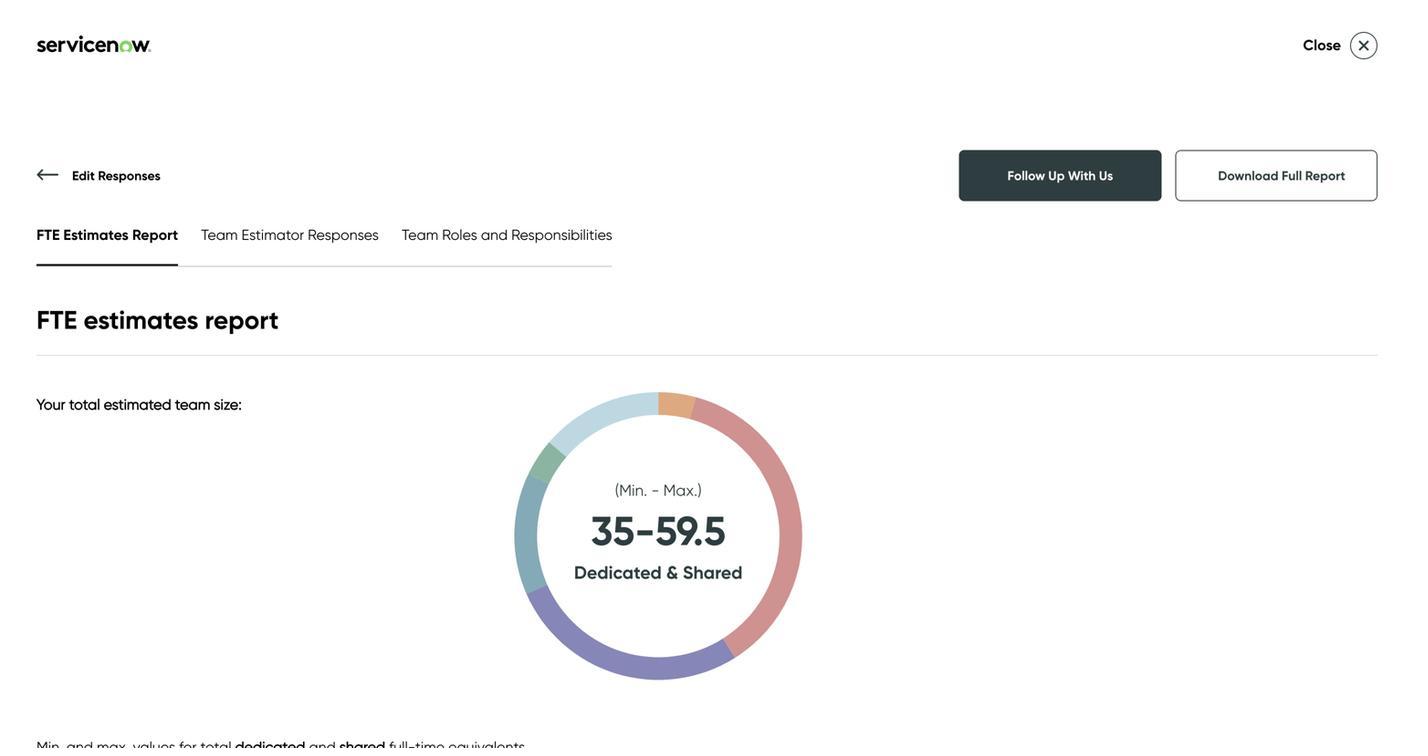 Task type: locate. For each thing, give the bounding box(es) containing it.
team left size:
[[175, 396, 210, 414]]

0 vertical spatial responses
[[98, 168, 161, 184]]

fte estimates report
[[37, 304, 279, 336]]

team right platform
[[993, 342, 1028, 360]]

0 vertical spatial and
[[481, 226, 508, 244]]

0 vertical spatial fte
[[37, 226, 60, 244]]

with
[[1069, 168, 1096, 184]]

1 horizontal spatial team
[[402, 226, 439, 244]]

0 vertical spatial team
[[993, 342, 1028, 360]]

1 horizontal spatial team
[[993, 342, 1028, 360]]

team for platform
[[993, 342, 1028, 360]]

and right "roles"
[[481, 226, 508, 244]]

download full report link
[[1176, 150, 1378, 201]]

and inside your servicenow® platform team establishes, maintains, and extends servicenow as a strat
[[1185, 342, 1211, 360]]

0 horizontal spatial report
[[132, 226, 178, 244]]

estimator
[[242, 226, 304, 244], [806, 257, 998, 311]]

us
[[1100, 168, 1114, 184]]

download full report
[[1219, 168, 1346, 184]]

servicenow inside your servicenow® platform team establishes, maintains, and extends servicenow as a strat
[[1272, 342, 1350, 360]]

1 fte from the top
[[37, 226, 60, 244]]

1 vertical spatial and
[[1185, 342, 1211, 360]]

establishes,
[[1032, 342, 1109, 360]]

1 horizontal spatial report
[[1306, 168, 1346, 184]]

your left total at the bottom left of the page
[[37, 396, 65, 414]]

2 fte from the top
[[37, 304, 77, 336]]

follow
[[1008, 168, 1046, 184]]

download
[[1219, 168, 1279, 184]]

full
[[1282, 168, 1303, 184]]

team for team estimator responses
[[201, 226, 238, 244]]

estimator inside servicenow platform team estimator
[[806, 257, 998, 311]]

report right estimates
[[132, 226, 178, 244]]

responses
[[98, 168, 161, 184], [308, 226, 379, 244]]

1 horizontal spatial estimator
[[806, 257, 998, 311]]

report right full
[[1306, 168, 1346, 184]]

fte estimates report link
[[37, 226, 178, 244]]

follow up with us
[[1008, 168, 1114, 184]]

0 vertical spatial report
[[1306, 168, 1346, 184]]

1 vertical spatial your
[[37, 396, 65, 414]]

team estimator responses
[[201, 226, 379, 244]]

edit responses
[[72, 168, 161, 184]]

1 horizontal spatial servicenow
[[1272, 342, 1350, 360]]

report
[[205, 304, 279, 336]]

team inside your servicenow® platform team establishes, maintains, and extends servicenow as a strat
[[993, 342, 1028, 360]]

1 vertical spatial responses
[[308, 226, 379, 244]]

1 horizontal spatial your
[[806, 342, 835, 360]]

2 horizontal spatial team
[[1238, 200, 1348, 254]]

fte left estimates
[[37, 226, 60, 244]]

your inside your servicenow® platform team establishes, maintains, and extends servicenow as a strat
[[806, 342, 835, 360]]

0 horizontal spatial team
[[201, 226, 238, 244]]

team
[[1238, 200, 1348, 254], [201, 226, 238, 244], [402, 226, 439, 244]]

your left servicenow®
[[806, 342, 835, 360]]

estimates
[[84, 304, 199, 336]]

1 vertical spatial estimator
[[806, 257, 998, 311]]

0 vertical spatial your
[[806, 342, 835, 360]]

report
[[1306, 168, 1346, 184], [132, 226, 178, 244]]

0 vertical spatial servicenow
[[806, 200, 1044, 254]]

team for estimated
[[175, 396, 210, 414]]

servicenow platform team estimator
[[806, 200, 1348, 311]]

0 horizontal spatial team
[[175, 396, 210, 414]]

1 vertical spatial team
[[175, 396, 210, 414]]

0 horizontal spatial estimator
[[242, 226, 304, 244]]

follow up with us link
[[960, 150, 1162, 201]]

size:
[[214, 396, 242, 414]]

0 horizontal spatial servicenow
[[806, 200, 1044, 254]]

edit
[[72, 168, 95, 184]]

team left "roles"
[[402, 226, 439, 244]]

1 vertical spatial report
[[132, 226, 178, 244]]

close
[[1304, 36, 1342, 54]]

team
[[993, 342, 1028, 360], [175, 396, 210, 414]]

estimator up report
[[242, 226, 304, 244]]

your for your servicenow® platform team establishes, maintains, and extends servicenow as a strat
[[806, 342, 835, 360]]

1 horizontal spatial responses
[[308, 226, 379, 244]]

0 horizontal spatial and
[[481, 226, 508, 244]]

servicenow
[[806, 200, 1044, 254], [1272, 342, 1350, 360]]

team estimator responses link
[[201, 226, 379, 244]]

1 horizontal spatial and
[[1185, 342, 1211, 360]]

team down full
[[1238, 200, 1348, 254]]

0 horizontal spatial your
[[37, 396, 65, 414]]

up
[[1049, 168, 1065, 184]]

fte
[[37, 226, 60, 244], [37, 304, 77, 336]]

0 vertical spatial estimator
[[242, 226, 304, 244]]

your
[[806, 342, 835, 360], [37, 396, 65, 414]]

and
[[481, 226, 508, 244], [1185, 342, 1211, 360]]

1 vertical spatial servicenow
[[1272, 342, 1350, 360]]

and left extends
[[1185, 342, 1211, 360]]

maintains,
[[1113, 342, 1181, 360]]

roles
[[442, 226, 478, 244]]

estimator up servicenow®
[[806, 257, 998, 311]]

team up report
[[201, 226, 238, 244]]

1 vertical spatial fte
[[37, 304, 77, 336]]

fte left "estimates"
[[37, 304, 77, 336]]



Task type: describe. For each thing, give the bounding box(es) containing it.
your for your total estimated team size:
[[37, 396, 65, 414]]

servicenow inside servicenow platform team estimator
[[806, 200, 1044, 254]]

0 horizontal spatial responses
[[98, 168, 161, 184]]

report for fte estimates report
[[132, 226, 178, 244]]

team for team roles and responsibilities
[[402, 226, 439, 244]]

responsibilities
[[512, 226, 613, 244]]

extends
[[1215, 342, 1268, 360]]

estimates
[[63, 226, 129, 244]]

estimated
[[104, 396, 171, 414]]

fte for fte estimates report
[[37, 226, 60, 244]]

fte for fte estimates report
[[37, 304, 77, 336]]

total
[[69, 396, 100, 414]]

your total estimated team size:
[[37, 396, 242, 414]]

team roles and responsibilities link
[[402, 226, 613, 244]]

platform
[[932, 342, 989, 360]]

as
[[1354, 342, 1370, 360]]

servicenow®
[[838, 342, 929, 360]]

your servicenow® platform team establishes, maintains, and extends servicenow as a strat
[[806, 342, 1415, 404]]

team roles and responsibilities
[[402, 226, 613, 244]]

team inside servicenow platform team estimator
[[1238, 200, 1348, 254]]

fte estimates report
[[37, 226, 178, 244]]

a
[[1374, 342, 1383, 360]]

strat
[[1387, 342, 1415, 360]]

platform
[[1055, 200, 1227, 254]]

report for download full report
[[1306, 168, 1346, 184]]



Task type: vqa. For each thing, say whether or not it's contained in the screenshot.
Your total estimated team size:
yes



